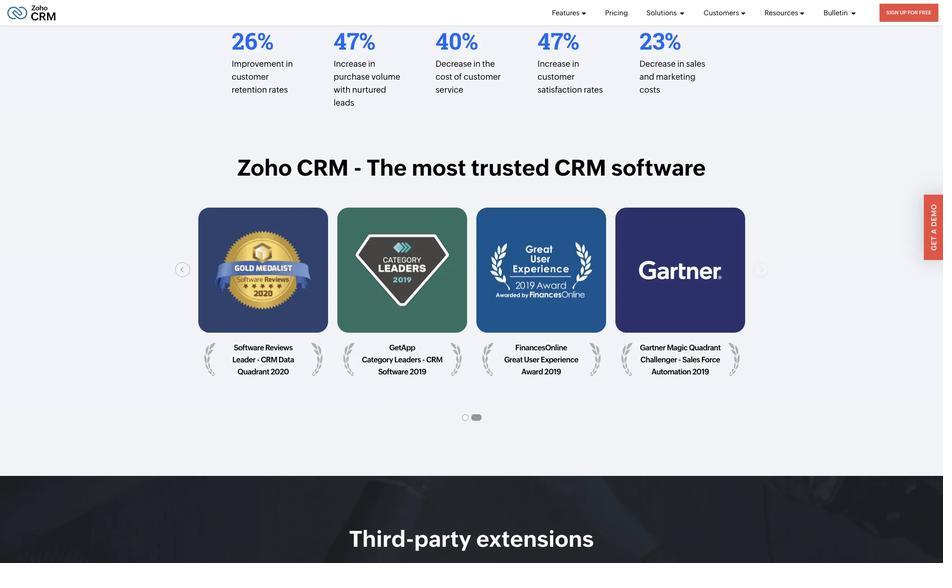 Task type: vqa. For each thing, say whether or not it's contained in the screenshot.
Products
no



Task type: locate. For each thing, give the bounding box(es) containing it.
47% up purchase
[[334, 25, 375, 56]]

nurtured
[[352, 85, 386, 94]]

decrease for 40%
[[436, 59, 472, 68]]

great
[[504, 355, 522, 364]]

pricing link
[[605, 0, 628, 25]]

0 vertical spatial software
[[234, 344, 264, 352]]

retention
[[232, 85, 267, 94]]

financesonline
[[515, 344, 567, 352]]

sales
[[682, 355, 700, 364]]

increase inside 47% increase in customer satisfaction rates
[[538, 59, 570, 68]]

rates right satisfaction
[[584, 85, 603, 94]]

improvement
[[232, 59, 284, 68]]

0 horizontal spatial software
[[234, 344, 264, 352]]

party
[[414, 526, 471, 552]]

1 horizontal spatial rates
[[584, 85, 603, 94]]

2019 down experience
[[544, 367, 561, 376]]

3 customer from the left
[[538, 72, 575, 81]]

award
[[521, 367, 543, 376]]

leads
[[334, 98, 354, 107]]

software
[[611, 155, 706, 181]]

in for 23% decrease in sales and marketing costs
[[677, 59, 684, 68]]

in inside "23% decrease in sales and marketing costs"
[[677, 59, 684, 68]]

in for 47% increase in customer satisfaction rates
[[572, 59, 579, 68]]

0 horizontal spatial increase
[[334, 59, 366, 68]]

- right leaders
[[422, 355, 425, 364]]

1 horizontal spatial 47%
[[538, 25, 579, 56]]

of
[[454, 72, 462, 81]]

0 horizontal spatial 47%
[[334, 25, 375, 56]]

3 tab panel from the left
[[472, 208, 611, 382]]

rates right retention
[[269, 85, 288, 94]]

customer for 47%
[[538, 72, 575, 81]]

tab panel
[[193, 208, 332, 382], [332, 208, 472, 382], [472, 208, 611, 382], [611, 208, 750, 382]]

features
[[552, 9, 580, 16]]

reviews
[[265, 344, 292, 352]]

4 in from the left
[[572, 59, 579, 68]]

-
[[353, 155, 362, 181], [257, 355, 259, 364], [422, 355, 425, 364], [678, 355, 681, 364]]

in for 40% decrease in the cost of customer service
[[473, 59, 481, 68]]

in up satisfaction
[[572, 59, 579, 68]]

- inside 'software reviews leader - crm data quadrant 2020'
[[257, 355, 259, 364]]

previous button
[[175, 262, 200, 277]]

in up marketing on the right of the page
[[677, 59, 684, 68]]

software reviews leader - crm data quadrant 2020
[[232, 344, 294, 376]]

1 customer from the left
[[232, 72, 269, 81]]

software
[[234, 344, 264, 352], [378, 367, 408, 376]]

in inside 47% increase in customer satisfaction rates
[[572, 59, 579, 68]]

demo
[[930, 204, 938, 227]]

2 horizontal spatial 2019
[[692, 367, 709, 376]]

1 horizontal spatial quadrant
[[689, 344, 720, 352]]

third-party extensions
[[349, 526, 594, 552]]

decrease for 23%
[[639, 59, 676, 68]]

data
[[278, 355, 294, 364]]

0 vertical spatial quadrant
[[689, 344, 720, 352]]

47% increase in purchase volume with nurtured leads
[[334, 25, 400, 107]]

get
[[930, 236, 938, 251]]

sign
[[886, 10, 899, 15]]

5 in from the left
[[677, 59, 684, 68]]

0 horizontal spatial rates
[[269, 85, 288, 94]]

getapp
[[389, 344, 415, 352]]

customer up satisfaction
[[538, 72, 575, 81]]

software inside 'software reviews leader - crm data quadrant 2020'
[[234, 344, 264, 352]]

2019 down sales
[[692, 367, 709, 376]]

0 horizontal spatial customer
[[232, 72, 269, 81]]

1 horizontal spatial 2019
[[544, 367, 561, 376]]

decrease up of
[[436, 59, 472, 68]]

1 horizontal spatial decrease
[[639, 59, 676, 68]]

customer down the on the top right of page
[[464, 72, 501, 81]]

zoho
[[237, 155, 292, 181]]

- left sales
[[678, 355, 681, 364]]

quadrant inside 'software reviews leader - crm data quadrant 2020'
[[237, 367, 269, 376]]

increase for 47% increase in customer satisfaction rates
[[538, 59, 570, 68]]

trusted
[[471, 155, 550, 181]]

47%
[[334, 25, 375, 56], [538, 25, 579, 56]]

3 2019 from the left
[[692, 367, 709, 376]]

decrease inside "23% decrease in sales and marketing costs"
[[639, 59, 676, 68]]

1 vertical spatial quadrant
[[237, 367, 269, 376]]

1 in from the left
[[286, 59, 293, 68]]

2 in from the left
[[368, 59, 375, 68]]

customers
[[704, 9, 739, 16]]

for
[[908, 10, 918, 15]]

1 tab panel from the left
[[193, 208, 332, 382]]

tab panel containing financesonline great user experience award 2019
[[472, 208, 611, 382]]

in right the improvement
[[286, 59, 293, 68]]

1 horizontal spatial increase
[[538, 59, 570, 68]]

in inside 40% decrease in the cost of customer service
[[473, 59, 481, 68]]

quadrant down leader
[[237, 367, 269, 376]]

47% inside 47% increase in customer satisfaction rates
[[538, 25, 579, 56]]

2019 down leaders
[[409, 367, 426, 376]]

leader
[[232, 355, 255, 364]]

in left the on the top right of page
[[473, 59, 481, 68]]

customer up retention
[[232, 72, 269, 81]]

sign up for free
[[886, 10, 931, 15]]

free
[[919, 10, 931, 15]]

tab list
[[193, 412, 750, 424]]

customer inside 40% decrease in the cost of customer service
[[464, 72, 501, 81]]

3 in from the left
[[473, 59, 481, 68]]

quadrant
[[689, 344, 720, 352], [237, 367, 269, 376]]

increase up purchase
[[334, 59, 366, 68]]

in
[[286, 59, 293, 68], [368, 59, 375, 68], [473, 59, 481, 68], [572, 59, 579, 68], [677, 59, 684, 68]]

2 tab panel from the left
[[332, 208, 472, 382]]

user
[[524, 355, 539, 364]]

most
[[412, 155, 466, 181]]

47% down features
[[538, 25, 579, 56]]

- inside gartner magic quadrant challenger - sales force automation 2019
[[678, 355, 681, 364]]

force
[[701, 355, 720, 364]]

customer for 26%
[[232, 72, 269, 81]]

up
[[900, 10, 907, 15]]

2 rates from the left
[[584, 85, 603, 94]]

software up leader
[[234, 344, 264, 352]]

47% inside 47% increase in purchase volume with nurtured leads
[[334, 25, 375, 56]]

rates inside 47% increase in customer satisfaction rates
[[584, 85, 603, 94]]

47% for 47% increase in purchase volume with nurtured leads
[[334, 25, 375, 56]]

2 customer from the left
[[464, 72, 501, 81]]

2019
[[409, 367, 426, 376], [544, 367, 561, 376], [692, 367, 709, 376]]

cost
[[436, 72, 452, 81]]

decrease inside 40% decrease in the cost of customer service
[[436, 59, 472, 68]]

1 increase from the left
[[334, 59, 366, 68]]

0 horizontal spatial 2019
[[409, 367, 426, 376]]

decrease up "and"
[[639, 59, 676, 68]]

decrease
[[436, 59, 472, 68], [639, 59, 676, 68]]

- left the on the left of the page
[[353, 155, 362, 181]]

1 vertical spatial software
[[378, 367, 408, 376]]

the
[[482, 59, 495, 68]]

financesonline great user experience award 2019
[[504, 344, 578, 376]]

solutions link
[[646, 0, 685, 25]]

satisfaction
[[538, 85, 582, 94]]

1 horizontal spatial customer
[[464, 72, 501, 81]]

customer inside 47% increase in customer satisfaction rates
[[538, 72, 575, 81]]

0 horizontal spatial quadrant
[[237, 367, 269, 376]]

increase
[[334, 59, 366, 68], [538, 59, 570, 68]]

2019 inside gartner magic quadrant challenger - sales force automation 2019
[[692, 367, 709, 376]]

in for 47% increase in purchase volume with nurtured leads
[[368, 59, 375, 68]]

2 2019 from the left
[[544, 367, 561, 376]]

customer inside 26% improvement in customer retention rates
[[232, 72, 269, 81]]

in up 'volume'
[[368, 59, 375, 68]]

1 2019 from the left
[[409, 367, 426, 376]]

get a demo link
[[924, 194, 943, 260]]

previous
[[175, 266, 200, 273]]

2019 inside financesonline great user experience award 2019
[[544, 367, 561, 376]]

crm inside 'software reviews leader - crm data quadrant 2020'
[[261, 355, 277, 364]]

23% decrease in sales and marketing costs
[[639, 25, 705, 94]]

in for 26% improvement in customer retention rates
[[286, 59, 293, 68]]

4 tab panel from the left
[[611, 208, 750, 382]]

- right leader
[[257, 355, 259, 364]]

magic
[[667, 344, 687, 352]]

1 decrease from the left
[[436, 59, 472, 68]]

in inside 26% improvement in customer retention rates
[[286, 59, 293, 68]]

increase up satisfaction
[[538, 59, 570, 68]]

rates
[[269, 85, 288, 94], [584, 85, 603, 94]]

software down leaders
[[378, 367, 408, 376]]

increase inside 47% increase in purchase volume with nurtured leads
[[334, 59, 366, 68]]

0 horizontal spatial decrease
[[436, 59, 472, 68]]

1 rates from the left
[[269, 85, 288, 94]]

- inside getapp category leaders - crm software 2019
[[422, 355, 425, 364]]

1 horizontal spatial software
[[378, 367, 408, 376]]

47% increase in customer satisfaction rates
[[538, 25, 603, 94]]

crm
[[297, 155, 349, 181], [554, 155, 606, 181], [261, 355, 277, 364], [426, 355, 442, 364]]

1 47% from the left
[[334, 25, 375, 56]]

2 decrease from the left
[[639, 59, 676, 68]]

2 47% from the left
[[538, 25, 579, 56]]

next button
[[753, 262, 768, 277]]

rates inside 26% improvement in customer retention rates
[[269, 85, 288, 94]]

service
[[436, 85, 463, 94]]

in inside 47% increase in purchase volume with nurtured leads
[[368, 59, 375, 68]]

with
[[334, 85, 350, 94]]

customer
[[232, 72, 269, 81], [464, 72, 501, 81], [538, 72, 575, 81]]

quadrant up force
[[689, 344, 720, 352]]

23%
[[639, 25, 681, 56]]

zoho crm - the most trusted crm software
[[237, 155, 706, 181]]

2 horizontal spatial customer
[[538, 72, 575, 81]]

2 increase from the left
[[538, 59, 570, 68]]



Task type: describe. For each thing, give the bounding box(es) containing it.
2020
[[270, 367, 289, 376]]

purchase
[[334, 72, 370, 81]]

increase for 47% increase in purchase volume with nurtured leads
[[334, 59, 366, 68]]

costs
[[639, 85, 660, 94]]

marketing
[[656, 72, 696, 81]]

rates for 47%
[[584, 85, 603, 94]]

gartner
[[640, 344, 665, 352]]

zoho crm logo image
[[7, 3, 56, 23]]

26%
[[232, 25, 274, 56]]

resources link
[[764, 0, 805, 25]]

quadrant inside gartner magic quadrant challenger - sales force automation 2019
[[689, 344, 720, 352]]

solutions
[[646, 9, 678, 16]]

40%
[[436, 25, 478, 56]]

software inside getapp category leaders - crm software 2019
[[378, 367, 408, 376]]

resources
[[764, 9, 798, 16]]

sign up for free link
[[879, 4, 938, 22]]

get a demo
[[930, 204, 938, 251]]

crm inside getapp category leaders - crm software 2019
[[426, 355, 442, 364]]

a
[[930, 229, 938, 234]]

47% for 47% increase in customer satisfaction rates
[[538, 25, 579, 56]]

tab panel containing software reviews leader - crm data quadrant 2020
[[193, 208, 332, 382]]

challenger
[[640, 355, 677, 364]]

getapp category leaders - crm software 2019
[[362, 344, 442, 376]]

third-
[[349, 526, 414, 552]]

bulletin
[[824, 9, 849, 16]]

experience
[[540, 355, 578, 364]]

2019 inside getapp category leaders - crm software 2019
[[409, 367, 426, 376]]

leaders
[[394, 355, 421, 364]]

sales
[[686, 59, 705, 68]]

category
[[362, 355, 393, 364]]

extensions
[[476, 526, 594, 552]]

bulletin link
[[824, 0, 856, 25]]

pricing
[[605, 9, 628, 16]]

40% decrease in the cost of customer service
[[436, 25, 501, 94]]

next
[[754, 266, 767, 273]]

volume
[[371, 72, 400, 81]]

features link
[[552, 0, 586, 25]]

and
[[639, 72, 654, 81]]

tab panel containing gartner magic quadrant
[[611, 208, 750, 382]]

rates for 26%
[[269, 85, 288, 94]]

the
[[367, 155, 407, 181]]

gartner magic quadrant challenger - sales force automation 2019
[[640, 344, 720, 376]]

26% improvement in customer retention rates
[[232, 25, 293, 94]]

automation
[[651, 367, 691, 376]]

tab panel containing getapp category leaders - crm software 2019
[[332, 208, 472, 382]]



